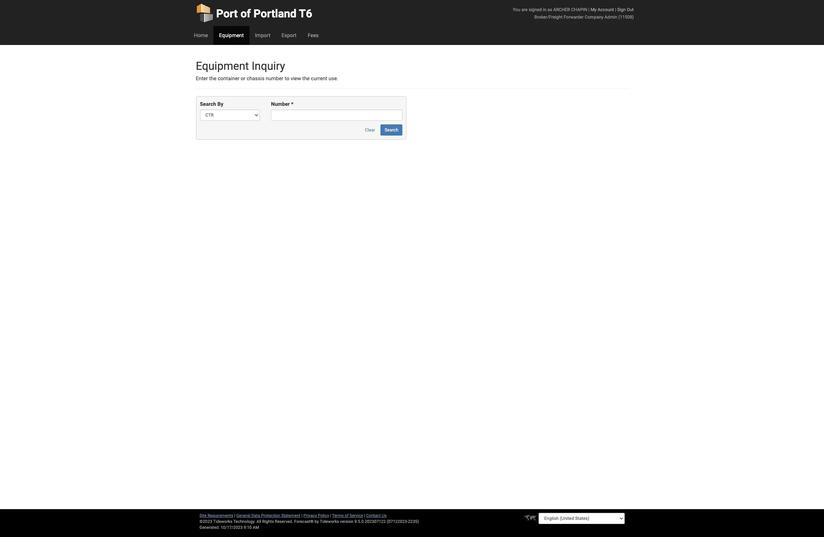 Task type: locate. For each thing, give the bounding box(es) containing it.
equipment for equipment
[[219, 32, 244, 38]]

port of portland t6
[[216, 7, 313, 20]]

current
[[311, 75, 328, 81]]

site requirements link
[[200, 513, 233, 518]]

0 vertical spatial equipment
[[219, 32, 244, 38]]

1 vertical spatial search
[[385, 128, 399, 133]]

0 horizontal spatial of
[[241, 7, 251, 20]]

search right clear button
[[385, 128, 399, 133]]

search left by
[[200, 101, 216, 107]]

the
[[209, 75, 217, 81], [303, 75, 310, 81]]

1 the from the left
[[209, 75, 217, 81]]

of up version
[[345, 513, 349, 518]]

search button
[[381, 125, 403, 136]]

0 vertical spatial of
[[241, 7, 251, 20]]

version
[[340, 519, 354, 524]]

search inside button
[[385, 128, 399, 133]]

portland
[[254, 7, 297, 20]]

contact us link
[[367, 513, 387, 518]]

site
[[200, 513, 207, 518]]

0 horizontal spatial the
[[209, 75, 217, 81]]

clear button
[[361, 125, 380, 136]]

the right view
[[303, 75, 310, 81]]

us
[[382, 513, 387, 518]]

1 horizontal spatial of
[[345, 513, 349, 518]]

requirements
[[208, 513, 233, 518]]

t6
[[299, 7, 313, 20]]

home button
[[189, 26, 214, 45]]

generated:
[[200, 525, 220, 530]]

1 horizontal spatial search
[[385, 128, 399, 133]]

general data protection statement link
[[237, 513, 301, 518]]

equipment down port on the left top of the page
[[219, 32, 244, 38]]

| left my
[[589, 7, 590, 12]]

equipment inside equipment popup button
[[219, 32, 244, 38]]

1 horizontal spatial the
[[303, 75, 310, 81]]

equipment
[[219, 32, 244, 38], [196, 59, 249, 72]]

9.5.0.202307122
[[355, 519, 386, 524]]

2235)
[[408, 519, 419, 524]]

my account link
[[591, 7, 614, 12]]

9:10
[[244, 525, 252, 530]]

search for search by
[[200, 101, 216, 107]]

©2023 tideworks
[[200, 519, 233, 524]]

of
[[241, 7, 251, 20], [345, 513, 349, 518]]

search
[[200, 101, 216, 107], [385, 128, 399, 133]]

import
[[255, 32, 271, 38]]

you are signed in as archer chapin | my account | sign out broker/freight forwarder company admin (11508)
[[513, 7, 634, 20]]

by
[[218, 101, 224, 107]]

signed
[[529, 7, 542, 12]]

equipment up container
[[196, 59, 249, 72]]

or
[[241, 75, 246, 81]]

company
[[585, 14, 604, 20]]

1 vertical spatial of
[[345, 513, 349, 518]]

0 vertical spatial search
[[200, 101, 216, 107]]

of inside site requirements | general data protection statement | privacy policy | terms of service | contact us ©2023 tideworks technology. all rights reserved. forecast® by tideworks version 9.5.0.202307122 (07122023-2235) generated: 10/17/2023 9:10 am
[[345, 513, 349, 518]]

rights
[[262, 519, 274, 524]]

all
[[257, 519, 261, 524]]

service
[[350, 513, 363, 518]]

as
[[548, 7, 553, 12]]

use.
[[329, 75, 339, 81]]

0 horizontal spatial search
[[200, 101, 216, 107]]

terms
[[332, 513, 344, 518]]

archer
[[554, 7, 571, 12]]

(07122023-
[[387, 519, 408, 524]]

|
[[589, 7, 590, 12], [616, 7, 617, 12], [234, 513, 235, 518], [302, 513, 303, 518], [330, 513, 331, 518], [364, 513, 365, 518]]

by
[[315, 519, 319, 524]]

| up forecast®
[[302, 513, 303, 518]]

reserved.
[[275, 519, 293, 524]]

out
[[627, 7, 634, 12]]

to
[[285, 75, 290, 81]]

equipment inside equipment inquiry enter the container or chassis number to view the current use.
[[196, 59, 249, 72]]

(11508)
[[619, 14, 634, 20]]

view
[[291, 75, 301, 81]]

export button
[[276, 26, 302, 45]]

forwarder
[[564, 14, 584, 20]]

search by
[[200, 101, 224, 107]]

import button
[[250, 26, 276, 45]]

| up tideworks
[[330, 513, 331, 518]]

number *
[[271, 101, 294, 107]]

protection
[[261, 513, 280, 518]]

terms of service link
[[332, 513, 363, 518]]

*
[[291, 101, 294, 107]]

1 vertical spatial equipment
[[196, 59, 249, 72]]

of right port on the left top of the page
[[241, 7, 251, 20]]

the right enter at the left
[[209, 75, 217, 81]]

broker/freight
[[535, 14, 563, 20]]

chapin
[[572, 7, 588, 12]]



Task type: vqa. For each thing, say whether or not it's contained in the screenshot.
Created * text box
no



Task type: describe. For each thing, give the bounding box(es) containing it.
general
[[237, 513, 251, 518]]

fees
[[308, 32, 319, 38]]

equipment inquiry enter the container or chassis number to view the current use.
[[196, 59, 339, 81]]

search for search
[[385, 128, 399, 133]]

export
[[282, 32, 297, 38]]

data
[[252, 513, 260, 518]]

privacy
[[304, 513, 317, 518]]

number
[[271, 101, 290, 107]]

are
[[522, 7, 528, 12]]

| up 9.5.0.202307122
[[364, 513, 365, 518]]

forecast®
[[294, 519, 314, 524]]

container
[[218, 75, 240, 81]]

equipment for equipment inquiry enter the container or chassis number to view the current use.
[[196, 59, 249, 72]]

statement
[[282, 513, 301, 518]]

clear
[[365, 128, 375, 133]]

enter
[[196, 75, 208, 81]]

chassis
[[247, 75, 265, 81]]

tideworks
[[320, 519, 339, 524]]

sign
[[618, 7, 626, 12]]

home
[[194, 32, 208, 38]]

| left sign
[[616, 7, 617, 12]]

site requirements | general data protection statement | privacy policy | terms of service | contact us ©2023 tideworks technology. all rights reserved. forecast® by tideworks version 9.5.0.202307122 (07122023-2235) generated: 10/17/2023 9:10 am
[[200, 513, 419, 530]]

contact
[[367, 513, 381, 518]]

account
[[598, 7, 614, 12]]

my
[[591, 7, 597, 12]]

port of portland t6 link
[[196, 0, 313, 26]]

inquiry
[[252, 59, 285, 72]]

| left general
[[234, 513, 235, 518]]

in
[[543, 7, 547, 12]]

port
[[216, 7, 238, 20]]

fees button
[[302, 26, 325, 45]]

policy
[[318, 513, 329, 518]]

2 the from the left
[[303, 75, 310, 81]]

sign out link
[[618, 7, 634, 12]]

you
[[513, 7, 521, 12]]

technology.
[[233, 519, 256, 524]]

privacy policy link
[[304, 513, 329, 518]]

equipment button
[[214, 26, 250, 45]]

Number * text field
[[271, 110, 403, 121]]

admin
[[605, 14, 618, 20]]

10/17/2023
[[221, 525, 243, 530]]

number
[[266, 75, 284, 81]]

am
[[253, 525, 259, 530]]



